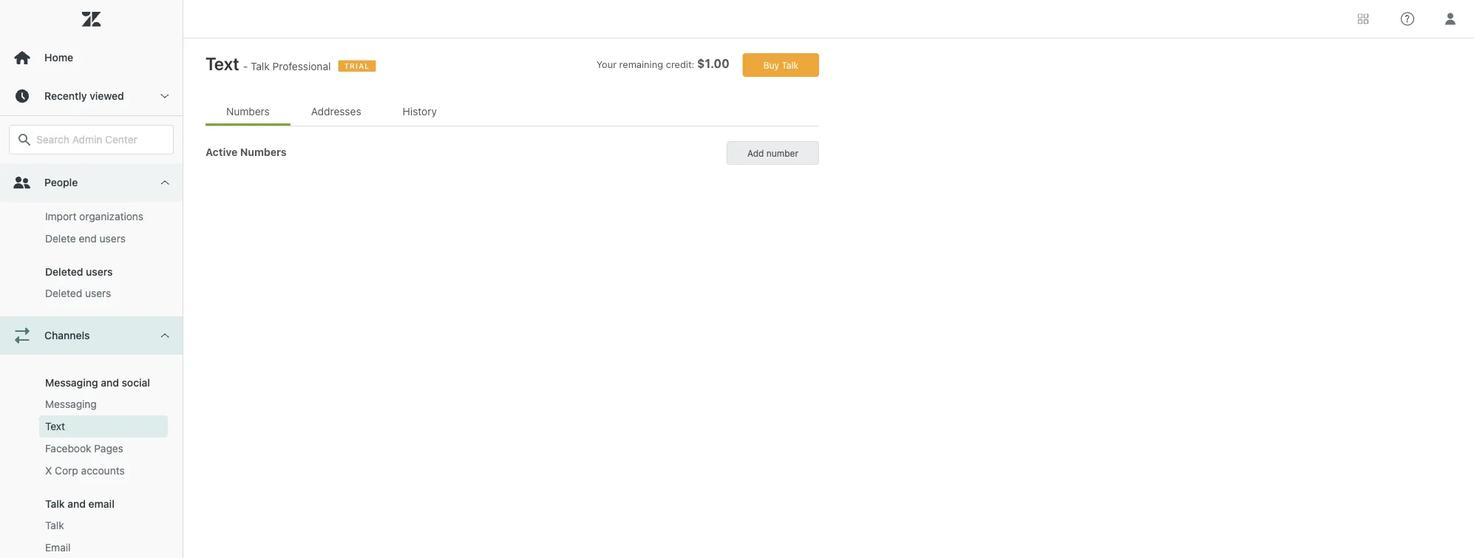 Task type: describe. For each thing, give the bounding box(es) containing it.
home button
[[0, 38, 183, 77]]

tree item containing channels
[[0, 316, 183, 558]]

channels button
[[0, 316, 183, 355]]

help image
[[1401, 12, 1415, 26]]

talk link
[[39, 515, 168, 537]]

channels
[[44, 329, 90, 342]]

people
[[44, 176, 78, 189]]

recently viewed button
[[0, 77, 183, 115]]

messaging and social element
[[45, 377, 150, 389]]

recently
[[44, 90, 87, 102]]

x corp accounts element
[[45, 464, 125, 478]]

email element
[[45, 541, 71, 555]]

corp
[[55, 465, 78, 477]]

messaging link
[[39, 393, 168, 416]]

channels group
[[0, 355, 183, 558]]

tree containing bulk actions
[[0, 0, 183, 558]]

1 deleted from the top
[[45, 266, 83, 278]]

user menu image
[[1441, 9, 1460, 28]]

facebook
[[45, 443, 91, 455]]

import users
[[45, 188, 105, 200]]

x
[[45, 465, 52, 477]]

recently viewed
[[44, 90, 124, 102]]

tree item containing bulk actions
[[0, 0, 183, 316]]

actions
[[69, 167, 105, 179]]

Search Admin Center field
[[36, 133, 164, 146]]

import organizations
[[45, 210, 144, 223]]

messaging for messaging and social
[[45, 377, 98, 389]]

email
[[88, 498, 114, 510]]

talk for talk
[[45, 519, 64, 532]]

bulk
[[45, 167, 66, 179]]

2 deleted users from the top
[[45, 287, 111, 299]]

delete end users link
[[39, 228, 168, 250]]

users down organizations
[[100, 233, 126, 245]]

x corp accounts link
[[39, 460, 168, 482]]

import for import users
[[45, 188, 76, 200]]

zendesk products image
[[1358, 14, 1369, 24]]

messaging element
[[45, 397, 97, 412]]

people button
[[0, 163, 183, 202]]

x corp accounts
[[45, 465, 125, 477]]

pages
[[94, 443, 123, 455]]

deleted users link
[[39, 282, 168, 305]]

1 deleted users from the top
[[45, 266, 113, 278]]

2 deleted users element from the top
[[45, 286, 111, 301]]

social
[[122, 377, 150, 389]]

talk for talk and email
[[45, 498, 65, 510]]

talk and email element
[[45, 498, 114, 510]]

messaging and social
[[45, 377, 150, 389]]

delete
[[45, 233, 76, 245]]

and for messaging
[[101, 377, 119, 389]]

bulk actions element
[[45, 167, 105, 179]]

delete end users element
[[45, 231, 126, 246]]

email
[[45, 542, 71, 554]]

text
[[45, 420, 65, 433]]



Task type: locate. For each thing, give the bounding box(es) containing it.
1 deleted users element from the top
[[45, 266, 113, 278]]

2 tree item from the top
[[0, 316, 183, 558]]

users
[[79, 188, 105, 200], [100, 233, 126, 245], [86, 266, 113, 278], [85, 287, 111, 299]]

2 import from the top
[[45, 210, 76, 223]]

1 talk from the top
[[45, 498, 65, 510]]

delete end users
[[45, 233, 126, 245]]

1 horizontal spatial and
[[101, 377, 119, 389]]

deleted up channels
[[45, 287, 82, 299]]

and
[[101, 377, 119, 389], [67, 498, 86, 510]]

talk inside "link"
[[45, 519, 64, 532]]

and left email
[[67, 498, 86, 510]]

and up messaging link
[[101, 377, 119, 389]]

talk up talk element
[[45, 498, 65, 510]]

import
[[45, 188, 76, 200], [45, 210, 76, 223]]

deleted users
[[45, 266, 113, 278], [45, 287, 111, 299]]

talk up email
[[45, 519, 64, 532]]

text link
[[39, 416, 168, 438]]

talk
[[45, 498, 65, 510], [45, 519, 64, 532]]

deleted users up channels
[[45, 287, 111, 299]]

import users link
[[39, 183, 168, 206]]

home
[[44, 51, 73, 64]]

messaging
[[45, 377, 98, 389], [45, 398, 97, 410]]

talk and email
[[45, 498, 114, 510]]

people group
[[0, 0, 183, 316]]

0 vertical spatial import
[[45, 188, 76, 200]]

import users element
[[45, 187, 105, 202]]

users up deleted users link
[[86, 266, 113, 278]]

1 vertical spatial messaging
[[45, 398, 97, 410]]

users down actions
[[79, 188, 105, 200]]

2 talk from the top
[[45, 519, 64, 532]]

deleted users element up deleted users link
[[45, 266, 113, 278]]

1 import from the top
[[45, 188, 76, 200]]

accounts
[[81, 465, 125, 477]]

0 vertical spatial deleted
[[45, 266, 83, 278]]

import down bulk
[[45, 188, 76, 200]]

0 vertical spatial talk
[[45, 498, 65, 510]]

end
[[79, 233, 97, 245]]

import up delete
[[45, 210, 76, 223]]

1 tree item from the top
[[0, 0, 183, 316]]

deleted
[[45, 266, 83, 278], [45, 287, 82, 299]]

1 vertical spatial deleted users
[[45, 287, 111, 299]]

deleted down delete
[[45, 266, 83, 278]]

0 vertical spatial deleted users
[[45, 266, 113, 278]]

2 messaging from the top
[[45, 398, 97, 410]]

viewed
[[90, 90, 124, 102]]

import organizations link
[[39, 206, 168, 228]]

talk element
[[45, 518, 64, 533]]

facebook pages element
[[45, 441, 123, 456]]

and for talk
[[67, 498, 86, 510]]

0 vertical spatial deleted users element
[[45, 266, 113, 278]]

2 deleted from the top
[[45, 287, 82, 299]]

0 vertical spatial and
[[101, 377, 119, 389]]

0 vertical spatial messaging
[[45, 377, 98, 389]]

tree
[[0, 0, 183, 558]]

messaging up text
[[45, 398, 97, 410]]

1 vertical spatial and
[[67, 498, 86, 510]]

bulk actions
[[45, 167, 105, 179]]

email link
[[39, 537, 168, 558]]

deleted users element
[[45, 266, 113, 278], [45, 286, 111, 301]]

facebook pages
[[45, 443, 123, 455]]

1 vertical spatial import
[[45, 210, 76, 223]]

text element
[[45, 419, 65, 434]]

deleted users element up channels
[[45, 286, 111, 301]]

1 vertical spatial deleted users element
[[45, 286, 111, 301]]

1 vertical spatial talk
[[45, 519, 64, 532]]

deleted users up deleted users link
[[45, 266, 113, 278]]

none search field inside primary "element"
[[1, 125, 181, 155]]

organizations
[[79, 210, 144, 223]]

import for import organizations
[[45, 210, 76, 223]]

primary element
[[0, 0, 183, 558]]

import organizations element
[[45, 209, 144, 224]]

1 messaging from the top
[[45, 377, 98, 389]]

tree item
[[0, 0, 183, 316], [0, 316, 183, 558]]

1 vertical spatial deleted
[[45, 287, 82, 299]]

users up channels dropdown button
[[85, 287, 111, 299]]

facebook pages link
[[39, 438, 168, 460]]

None search field
[[1, 125, 181, 155]]

messaging up the messaging 'element'
[[45, 377, 98, 389]]

messaging for messaging
[[45, 398, 97, 410]]

0 horizontal spatial and
[[67, 498, 86, 510]]



Task type: vqa. For each thing, say whether or not it's contained in the screenshot.
Talk
yes



